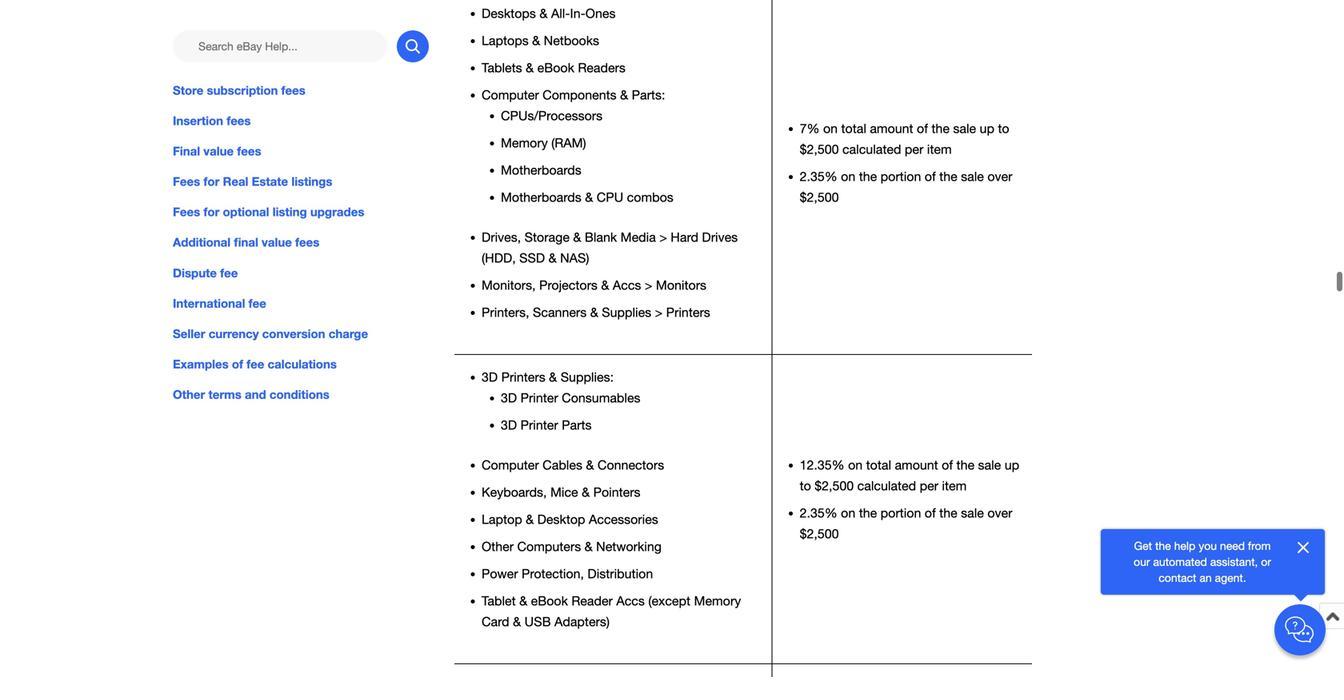 Task type: vqa. For each thing, say whether or not it's contained in the screenshot.
"Laptop"
yes



Task type: describe. For each thing, give the bounding box(es) containing it.
7% on total amount of the sale up to $2,500 calculated per item
[[800, 121, 1009, 157]]

listing
[[273, 205, 307, 219]]

accs inside tablet & ebook reader accs (except memory card & usb adapters)
[[616, 594, 645, 609]]

fees up fees for real estate listings
[[237, 144, 261, 158]]

Search eBay Help... text field
[[173, 30, 387, 62]]

seller
[[173, 327, 205, 341]]

card
[[482, 615, 509, 630]]

examples of fee calculations
[[173, 357, 337, 372]]

fees for real estate listings link
[[173, 173, 429, 191]]

per for 7%
[[905, 142, 924, 157]]

tablets & ebook readers
[[482, 60, 626, 75]]

& right tablet on the bottom left
[[519, 594, 527, 609]]

get the help you need from our automated assistant, or contact an agent.
[[1134, 540, 1271, 585]]

final
[[234, 235, 258, 250]]

1 vertical spatial value
[[262, 235, 292, 250]]

computer components & parts:
[[482, 88, 665, 102]]

additional final value fees
[[173, 235, 319, 250]]

printer for parts
[[521, 418, 558, 433]]

calculated for 7%
[[842, 142, 901, 157]]

subscription
[[207, 83, 278, 98]]

optional
[[223, 205, 269, 219]]

get the help you need from our automated assistant, or contact an agent. tooltip
[[1127, 538, 1279, 586]]

international fee
[[173, 296, 266, 311]]

components
[[543, 88, 617, 102]]

computer cables & connectors
[[482, 458, 664, 473]]

3d for 3d printers & supplies:
[[482, 370, 498, 385]]

listings
[[291, 175, 332, 189]]

netbooks
[[544, 33, 599, 48]]

media
[[621, 230, 656, 245]]

nas)
[[560, 251, 589, 266]]

over for 7% on total amount of the sale up to $2,500 calculated per item
[[988, 169, 1012, 184]]

other for other computers & networking
[[482, 540, 514, 554]]

12.35% on total amount of the sale up to $2,500 calculated per item
[[800, 458, 1019, 494]]

ssd
[[519, 251, 545, 266]]

tablet & ebook reader accs (except memory card & usb adapters)
[[482, 594, 741, 630]]

power protection, distribution
[[482, 567, 653, 582]]

> inside drives, storage & blank media > hard drives (hdd, ssd & nas)
[[659, 230, 667, 245]]

2.35% for 7% on total amount of the sale up to $2,500 calculated per item
[[800, 169, 837, 184]]

calculations
[[268, 357, 337, 372]]

help
[[1174, 540, 1196, 553]]

protection,
[[522, 567, 584, 582]]

$2,500 inside 7% on total amount of the sale up to $2,500 calculated per item
[[800, 142, 839, 157]]

drives, storage & blank media > hard drives (hdd, ssd & nas)
[[482, 230, 738, 266]]

scanners
[[533, 305, 587, 320]]

drives
[[702, 230, 738, 245]]

currency
[[209, 327, 259, 341]]

other for other terms and conditions
[[173, 388, 205, 402]]

upgrades
[[310, 205, 364, 219]]

terms
[[208, 388, 241, 402]]

fees for optional listing upgrades
[[173, 205, 364, 219]]

drives,
[[482, 230, 521, 245]]

on inside 12.35% on total amount of the sale up to $2,500 calculated per item
[[848, 458, 863, 473]]

networking
[[596, 540, 662, 554]]

pointers
[[593, 485, 641, 500]]

portion for 12.35%
[[881, 506, 921, 521]]

reader
[[572, 594, 613, 609]]

item for 12.35% on total amount of the sale up to $2,500 calculated per item
[[942, 479, 967, 494]]

(hdd,
[[482, 251, 516, 266]]

in-
[[570, 6, 586, 21]]

1 vertical spatial printers
[[501, 370, 545, 385]]

monitors,
[[482, 278, 536, 293]]

the inside 12.35% on total amount of the sale up to $2,500 calculated per item
[[957, 458, 975, 473]]

printer for consumables
[[521, 391, 558, 406]]

blank
[[585, 230, 617, 245]]

keyboards,
[[482, 485, 547, 500]]

& down laptop & desktop accessories
[[585, 540, 593, 554]]

& right ssd
[[549, 251, 557, 266]]

tablet
[[482, 594, 516, 609]]

& up 3d printer consumables
[[549, 370, 557, 385]]

& up nas)
[[573, 230, 581, 245]]

agent.
[[1215, 572, 1246, 585]]

fees up insertion fees link
[[281, 83, 305, 98]]

fees down fees for optional listing upgrades "link"
[[295, 235, 319, 250]]

total for 12.35%
[[866, 458, 891, 473]]

3d for 3d printer parts
[[501, 418, 517, 433]]

memory inside tablet & ebook reader accs (except memory card & usb adapters)
[[694, 594, 741, 609]]

& left all-
[[540, 6, 548, 21]]

tablets
[[482, 60, 522, 75]]

on inside 7% on total amount of the sale up to $2,500 calculated per item
[[823, 121, 838, 136]]

get
[[1134, 540, 1152, 553]]

laptop
[[482, 512, 522, 527]]

laptop & desktop accessories
[[482, 512, 658, 527]]

charge
[[329, 327, 368, 341]]

desktops & all-in-ones
[[482, 6, 616, 21]]

motherboards for motherboards & cpu combos
[[501, 190, 581, 205]]

mice
[[550, 485, 578, 500]]

dispute
[[173, 266, 217, 280]]

portion for 7%
[[881, 169, 921, 184]]

(except
[[648, 594, 691, 609]]

dispute fee link
[[173, 264, 429, 282]]

cpu
[[597, 190, 623, 205]]

on down 7% on total amount of the sale up to $2,500 calculated per item at right
[[841, 169, 856, 184]]

store
[[173, 83, 204, 98]]

& right mice
[[582, 485, 590, 500]]

additional final value fees link
[[173, 234, 429, 251]]

or
[[1261, 556, 1271, 569]]

the inside 7% on total amount of the sale up to $2,500 calculated per item
[[932, 121, 950, 136]]

3d printer consumables
[[501, 391, 641, 406]]

supplies
[[602, 305, 651, 320]]

for for optional
[[203, 205, 219, 219]]

laptops
[[482, 33, 529, 48]]

final value fees link
[[173, 142, 429, 160]]

final
[[173, 144, 200, 158]]

3d printer parts
[[501, 418, 592, 433]]

to for 12.35% on total amount of the sale up to $2,500 calculated per item
[[800, 479, 811, 494]]

& left parts:
[[620, 88, 628, 102]]

12.35%
[[800, 458, 845, 473]]

usb
[[525, 615, 551, 630]]

examples
[[173, 357, 229, 372]]

total for 7%
[[841, 121, 866, 136]]

combos
[[627, 190, 673, 205]]

accessories
[[589, 512, 658, 527]]

connectors
[[598, 458, 664, 473]]

parts:
[[632, 88, 665, 102]]



Task type: locate. For each thing, give the bounding box(es) containing it.
calculated for 12.35%
[[857, 479, 916, 494]]

of inside 12.35% on total amount of the sale up to $2,500 calculated per item
[[942, 458, 953, 473]]

$2,500
[[800, 142, 839, 157], [800, 190, 839, 205], [815, 479, 854, 494], [800, 527, 839, 542]]

desktop
[[537, 512, 585, 527]]

ebook down laptops & netbooks
[[537, 60, 574, 75]]

0 vertical spatial item
[[927, 142, 952, 157]]

0 vertical spatial other
[[173, 388, 205, 402]]

1 vertical spatial fee
[[249, 296, 266, 311]]

on right 7%
[[823, 121, 838, 136]]

per
[[905, 142, 924, 157], [920, 479, 938, 494]]

need
[[1220, 540, 1245, 553]]

other terms and conditions
[[173, 388, 329, 402]]

and
[[245, 388, 266, 402]]

memory right (except
[[694, 594, 741, 609]]

storage
[[525, 230, 570, 245]]

printers up 3d printer consumables
[[501, 370, 545, 385]]

to inside 7% on total amount of the sale up to $2,500 calculated per item
[[998, 121, 1009, 136]]

fee up and
[[247, 357, 264, 372]]

printer down 3d printers & supplies:
[[521, 391, 558, 406]]

2.35%
[[800, 169, 837, 184], [800, 506, 837, 521]]

value right final
[[262, 235, 292, 250]]

0 vertical spatial per
[[905, 142, 924, 157]]

(ram)
[[551, 136, 586, 150]]

readers
[[578, 60, 626, 75]]

portion down 12.35% on total amount of the sale up to $2,500 calculated per item
[[881, 506, 921, 521]]

fees up additional
[[173, 205, 200, 219]]

1 portion from the top
[[881, 169, 921, 184]]

2.35% on the portion of the sale over $2,500 for 12.35%
[[800, 506, 1012, 542]]

1 2.35% from the top
[[800, 169, 837, 184]]

over for 12.35% on total amount of the sale up to $2,500 calculated per item
[[988, 506, 1012, 521]]

printer left parts
[[521, 418, 558, 433]]

item inside 12.35% on total amount of the sale up to $2,500 calculated per item
[[942, 479, 967, 494]]

other down the examples
[[173, 388, 205, 402]]

value
[[203, 144, 234, 158], [262, 235, 292, 250]]

1 vertical spatial motherboards
[[501, 190, 581, 205]]

1 vertical spatial item
[[942, 479, 967, 494]]

up inside 7% on total amount of the sale up to $2,500 calculated per item
[[980, 121, 994, 136]]

per inside 7% on total amount of the sale up to $2,500 calculated per item
[[905, 142, 924, 157]]

> left 'hard'
[[659, 230, 667, 245]]

1 horizontal spatial other
[[482, 540, 514, 554]]

0 vertical spatial >
[[659, 230, 667, 245]]

1 vertical spatial other
[[482, 540, 514, 554]]

other up power
[[482, 540, 514, 554]]

2 printer from the top
[[521, 418, 558, 433]]

cables
[[543, 458, 582, 473]]

for inside the fees for real estate listings link
[[203, 175, 219, 189]]

memory (ram)
[[501, 136, 586, 150]]

0 horizontal spatial value
[[203, 144, 234, 158]]

computer for computer components & parts:
[[482, 88, 539, 102]]

1 vertical spatial over
[[988, 506, 1012, 521]]

the inside "get the help you need from our automated assistant, or contact an agent."
[[1155, 540, 1171, 553]]

0 vertical spatial over
[[988, 169, 1012, 184]]

1 vertical spatial accs
[[616, 594, 645, 609]]

ebook for readers
[[537, 60, 574, 75]]

0 horizontal spatial to
[[800, 479, 811, 494]]

insertion fees
[[173, 114, 251, 128]]

up for 12.35% on total amount of the sale up to $2,500 calculated per item
[[1005, 458, 1019, 473]]

& left usb in the bottom left of the page
[[513, 615, 521, 630]]

portion
[[881, 169, 921, 184], [881, 506, 921, 521]]

1 2.35% on the portion of the sale over $2,500 from the top
[[800, 169, 1012, 205]]

1 horizontal spatial printers
[[666, 305, 710, 320]]

fees inside "link"
[[173, 205, 200, 219]]

final value fees
[[173, 144, 261, 158]]

3d for 3d printer consumables
[[501, 391, 517, 406]]

for left "real"
[[203, 175, 219, 189]]

fees down the store subscription fees
[[227, 114, 251, 128]]

0 horizontal spatial printers
[[501, 370, 545, 385]]

1 vertical spatial to
[[800, 479, 811, 494]]

up for 7% on total amount of the sale up to $2,500 calculated per item
[[980, 121, 994, 136]]

0 vertical spatial accs
[[613, 278, 641, 293]]

to inside 12.35% on total amount of the sale up to $2,500 calculated per item
[[800, 479, 811, 494]]

fees
[[173, 175, 200, 189], [173, 205, 200, 219]]

additional
[[173, 235, 231, 250]]

2.35% down 12.35%
[[800, 506, 837, 521]]

amount inside 7% on total amount of the sale up to $2,500 calculated per item
[[870, 121, 913, 136]]

amount inside 12.35% on total amount of the sale up to $2,500 calculated per item
[[895, 458, 938, 473]]

computers
[[517, 540, 581, 554]]

1 over from the top
[[988, 169, 1012, 184]]

& left cpu in the top left of the page
[[585, 190, 593, 205]]

motherboards for motherboards
[[501, 163, 581, 178]]

item
[[927, 142, 952, 157], [942, 479, 967, 494]]

0 vertical spatial up
[[980, 121, 994, 136]]

memory down cpus/processors
[[501, 136, 548, 150]]

1 vertical spatial 2.35% on the portion of the sale over $2,500
[[800, 506, 1012, 542]]

2 over from the top
[[988, 506, 1012, 521]]

& right tablets
[[526, 60, 534, 75]]

examples of fee calculations link
[[173, 356, 429, 373]]

amount
[[870, 121, 913, 136], [895, 458, 938, 473]]

seller currency conversion charge
[[173, 327, 368, 341]]

printers, scanners & supplies > printers
[[482, 305, 710, 320]]

fees for optional listing upgrades link
[[173, 203, 429, 221]]

>
[[659, 230, 667, 245], [645, 278, 652, 293], [655, 305, 663, 320]]

1 vertical spatial ebook
[[531, 594, 568, 609]]

calculated
[[842, 142, 901, 157], [857, 479, 916, 494]]

item for 7% on total amount of the sale up to $2,500 calculated per item
[[927, 142, 952, 157]]

0 vertical spatial value
[[203, 144, 234, 158]]

1 horizontal spatial memory
[[694, 594, 741, 609]]

1 horizontal spatial value
[[262, 235, 292, 250]]

2 2.35% on the portion of the sale over $2,500 from the top
[[800, 506, 1012, 542]]

& up the printers, scanners & supplies > printers
[[601, 278, 609, 293]]

2 motherboards from the top
[[501, 190, 581, 205]]

total
[[841, 121, 866, 136], [866, 458, 891, 473]]

0 vertical spatial printers
[[666, 305, 710, 320]]

0 vertical spatial calculated
[[842, 142, 901, 157]]

international fee link
[[173, 295, 429, 312]]

total right 7%
[[841, 121, 866, 136]]

computer
[[482, 88, 539, 102], [482, 458, 539, 473]]

calculated inside 12.35% on total amount of the sale up to $2,500 calculated per item
[[857, 479, 916, 494]]

2 fees from the top
[[173, 205, 200, 219]]

on down 12.35%
[[841, 506, 856, 521]]

1 vertical spatial per
[[920, 479, 938, 494]]

1 vertical spatial 3d
[[501, 391, 517, 406]]

$2,500 inside 12.35% on total amount of the sale up to $2,500 calculated per item
[[815, 479, 854, 494]]

1 vertical spatial calculated
[[857, 479, 916, 494]]

1 vertical spatial printer
[[521, 418, 558, 433]]

2.35% on the portion of the sale over $2,500 for 7%
[[800, 169, 1012, 205]]

ebook up usb in the bottom left of the page
[[531, 594, 568, 609]]

computer down tablets
[[482, 88, 539, 102]]

2.35% on the portion of the sale over $2,500
[[800, 169, 1012, 205], [800, 506, 1012, 542]]

2.35% down 7%
[[800, 169, 837, 184]]

1 vertical spatial for
[[203, 205, 219, 219]]

0 vertical spatial fees
[[173, 175, 200, 189]]

sale inside 7% on total amount of the sale up to $2,500 calculated per item
[[953, 121, 976, 136]]

1 horizontal spatial to
[[998, 121, 1009, 136]]

0 vertical spatial amount
[[870, 121, 913, 136]]

2 vertical spatial fee
[[247, 357, 264, 372]]

& down desktops & all-in-ones
[[532, 33, 540, 48]]

for for real
[[203, 175, 219, 189]]

2 vertical spatial >
[[655, 305, 663, 320]]

0 vertical spatial printer
[[521, 391, 558, 406]]

store subscription fees link
[[173, 82, 429, 99]]

desktops
[[482, 6, 536, 21]]

an
[[1200, 572, 1212, 585]]

to for 7% on total amount of the sale up to $2,500 calculated per item
[[998, 121, 1009, 136]]

1 vertical spatial computer
[[482, 458, 539, 473]]

other inside other terms and conditions link
[[173, 388, 205, 402]]

> for printers
[[655, 305, 663, 320]]

supplies:
[[561, 370, 614, 385]]

you
[[1199, 540, 1217, 553]]

0 vertical spatial for
[[203, 175, 219, 189]]

0 vertical spatial ebook
[[537, 60, 574, 75]]

ebook for reader
[[531, 594, 568, 609]]

fees for real estate listings
[[173, 175, 332, 189]]

on right 12.35%
[[848, 458, 863, 473]]

amount for 12.35%
[[895, 458, 938, 473]]

cpus/processors
[[501, 108, 603, 123]]

1 horizontal spatial up
[[1005, 458, 1019, 473]]

distribution
[[588, 567, 653, 582]]

seller currency conversion charge link
[[173, 325, 429, 343]]

0 vertical spatial portion
[[881, 169, 921, 184]]

estate
[[252, 175, 288, 189]]

1 vertical spatial total
[[866, 458, 891, 473]]

fee for dispute fee
[[220, 266, 238, 280]]

conditions
[[269, 388, 329, 402]]

0 vertical spatial memory
[[501, 136, 548, 150]]

> for monitors
[[645, 278, 652, 293]]

insertion fees link
[[173, 112, 429, 130]]

other computers & networking
[[482, 540, 662, 554]]

printers,
[[482, 305, 529, 320]]

0 vertical spatial 3d
[[482, 370, 498, 385]]

fee up the international fee at left top
[[220, 266, 238, 280]]

portion down 7% on total amount of the sale up to $2,500 calculated per item at right
[[881, 169, 921, 184]]

2 computer from the top
[[482, 458, 539, 473]]

2 vertical spatial 3d
[[501, 418, 517, 433]]

consumables
[[562, 391, 641, 406]]

keyboards, mice & pointers
[[482, 485, 641, 500]]

other terms and conditions link
[[173, 386, 429, 404]]

2 for from the top
[[203, 205, 219, 219]]

assistant,
[[1210, 556, 1258, 569]]

0 vertical spatial 2.35%
[[800, 169, 837, 184]]

accs down distribution
[[616, 594, 645, 609]]

total inside 12.35% on total amount of the sale up to $2,500 calculated per item
[[866, 458, 891, 473]]

real
[[223, 175, 248, 189]]

& down monitors, projectors & accs > monitors
[[590, 305, 598, 320]]

motherboards down memory (ram)
[[501, 163, 581, 178]]

1 vertical spatial 2.35%
[[800, 506, 837, 521]]

store subscription fees
[[173, 83, 305, 98]]

insertion
[[173, 114, 223, 128]]

motherboards up the storage
[[501, 190, 581, 205]]

1 vertical spatial fees
[[173, 205, 200, 219]]

total inside 7% on total amount of the sale up to $2,500 calculated per item
[[841, 121, 866, 136]]

computer for computer cables & connectors
[[482, 458, 539, 473]]

fee up seller currency conversion charge
[[249, 296, 266, 311]]

fees for fees for real estate listings
[[173, 175, 200, 189]]

computer up keyboards,
[[482, 458, 539, 473]]

2 portion from the top
[[881, 506, 921, 521]]

for inside fees for optional listing upgrades "link"
[[203, 205, 219, 219]]

> right supplies
[[655, 305, 663, 320]]

3d printers & supplies:
[[482, 370, 614, 385]]

fees down final at the top left of page
[[173, 175, 200, 189]]

up
[[980, 121, 994, 136], [1005, 458, 1019, 473]]

0 vertical spatial total
[[841, 121, 866, 136]]

projectors
[[539, 278, 598, 293]]

calculated inside 7% on total amount of the sale up to $2,500 calculated per item
[[842, 142, 901, 157]]

& right cables
[[586, 458, 594, 473]]

ebook inside tablet & ebook reader accs (except memory card & usb adapters)
[[531, 594, 568, 609]]

fee
[[220, 266, 238, 280], [249, 296, 266, 311], [247, 357, 264, 372]]

item inside 7% on total amount of the sale up to $2,500 calculated per item
[[927, 142, 952, 157]]

0 vertical spatial motherboards
[[501, 163, 581, 178]]

2.35% for 12.35% on total amount of the sale up to $2,500 calculated per item
[[800, 506, 837, 521]]

1 motherboards from the top
[[501, 163, 581, 178]]

adapters)
[[554, 615, 610, 630]]

monitors
[[656, 278, 707, 293]]

1 printer from the top
[[521, 391, 558, 406]]

0 horizontal spatial memory
[[501, 136, 548, 150]]

> left monitors
[[645, 278, 652, 293]]

total right 12.35%
[[866, 458, 891, 473]]

for up additional
[[203, 205, 219, 219]]

per for 12.35%
[[920, 479, 938, 494]]

0 vertical spatial computer
[[482, 88, 539, 102]]

3d
[[482, 370, 498, 385], [501, 391, 517, 406], [501, 418, 517, 433]]

1 computer from the top
[[482, 88, 539, 102]]

1 vertical spatial memory
[[694, 594, 741, 609]]

fee for international fee
[[249, 296, 266, 311]]

1 vertical spatial portion
[[881, 506, 921, 521]]

from
[[1248, 540, 1271, 553]]

2 2.35% from the top
[[800, 506, 837, 521]]

memory
[[501, 136, 548, 150], [694, 594, 741, 609]]

of inside 7% on total amount of the sale up to $2,500 calculated per item
[[917, 121, 928, 136]]

1 vertical spatial up
[[1005, 458, 1019, 473]]

conversion
[[262, 327, 325, 341]]

0 vertical spatial to
[[998, 121, 1009, 136]]

0 vertical spatial 2.35% on the portion of the sale over $2,500
[[800, 169, 1012, 205]]

1 vertical spatial >
[[645, 278, 652, 293]]

printers down monitors
[[666, 305, 710, 320]]

1 vertical spatial amount
[[895, 458, 938, 473]]

0 horizontal spatial up
[[980, 121, 994, 136]]

parts
[[562, 418, 592, 433]]

0 vertical spatial fee
[[220, 266, 238, 280]]

1 fees from the top
[[173, 175, 200, 189]]

per inside 12.35% on total amount of the sale up to $2,500 calculated per item
[[920, 479, 938, 494]]

2.35% on the portion of the sale over $2,500 down 12.35% on total amount of the sale up to $2,500 calculated per item
[[800, 506, 1012, 542]]

motherboards
[[501, 163, 581, 178], [501, 190, 581, 205]]

value down insertion fees
[[203, 144, 234, 158]]

dispute fee
[[173, 266, 238, 280]]

& right the laptop
[[526, 512, 534, 527]]

up inside 12.35% on total amount of the sale up to $2,500 calculated per item
[[1005, 458, 1019, 473]]

2.35% on the portion of the sale over $2,500 down 7% on total amount of the sale up to $2,500 calculated per item at right
[[800, 169, 1012, 205]]

accs up supplies
[[613, 278, 641, 293]]

sale inside 12.35% on total amount of the sale up to $2,500 calculated per item
[[978, 458, 1001, 473]]

amount for 7%
[[870, 121, 913, 136]]

1 for from the top
[[203, 175, 219, 189]]

0 horizontal spatial other
[[173, 388, 205, 402]]

fees for fees for optional listing upgrades
[[173, 205, 200, 219]]



